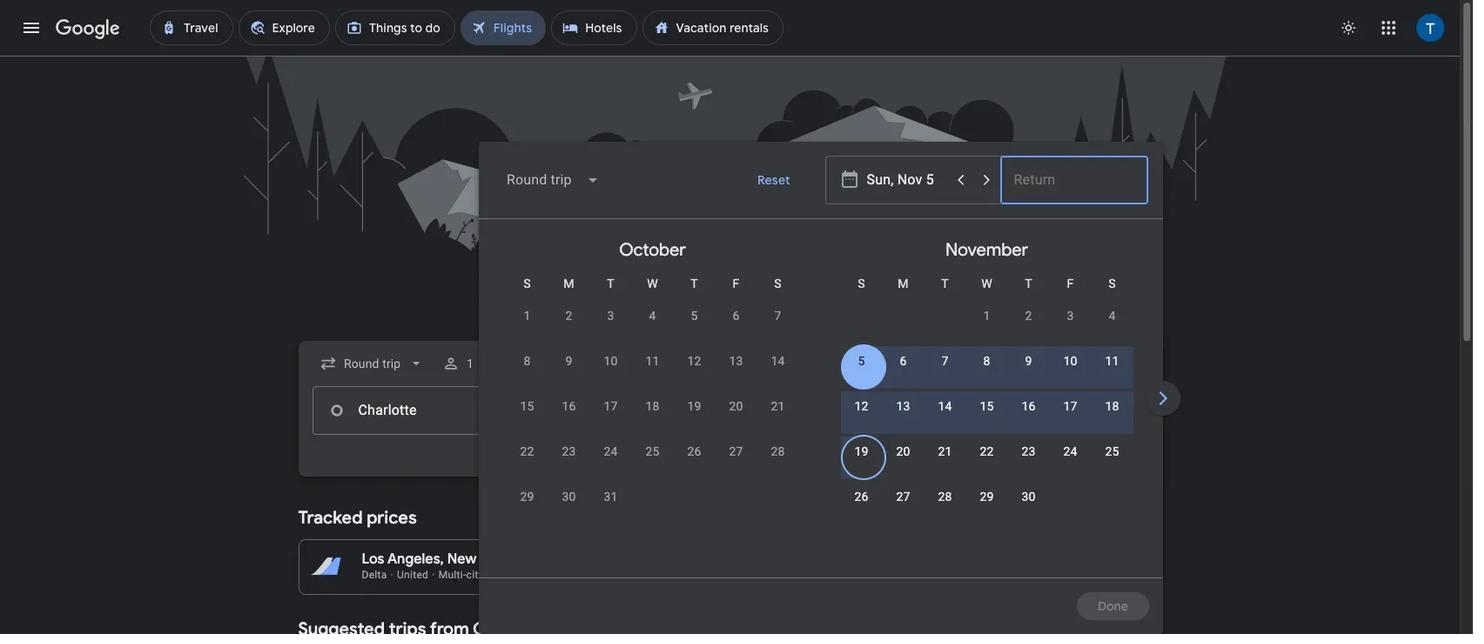 Task type: locate. For each thing, give the bounding box(es) containing it.
w up wed, nov 1 element
[[982, 277, 993, 291]]

tue, oct 31 element
[[604, 489, 618, 506]]

thu, oct 26 element
[[688, 443, 702, 461]]

0 horizontal spatial 25 button
[[632, 443, 674, 485]]

12 inside the november row group
[[855, 400, 869, 414]]

20 for fri, oct 20 element
[[729, 400, 743, 414]]

2 w from the left
[[982, 277, 993, 291]]

6 for fri, oct 6 element
[[733, 309, 740, 323]]

22 inside the november row group
[[980, 445, 994, 459]]

18 button up the sat, nov 25 element
[[1092, 398, 1134, 440]]

8
[[524, 354, 531, 368], [984, 354, 991, 368]]

m up mon, oct 2 element on the left
[[564, 277, 575, 291]]

1 for november
[[984, 309, 991, 323]]

united
[[397, 570, 429, 582]]

mon, nov 13 element
[[897, 398, 911, 415]]

1 15 from the left
[[520, 400, 534, 414]]

6 button
[[715, 307, 757, 349], [883, 353, 925, 395]]

2 4 from the left
[[1109, 309, 1116, 323]]

30 button right wed, nov 29 element
[[1008, 489, 1050, 530]]

15 inside the october row group
[[520, 400, 534, 414]]

1 29 from the left
[[520, 490, 534, 504]]

29 inside the november row group
[[980, 490, 994, 504]]

27 inside the october row group
[[729, 445, 743, 459]]

2 one way from the left
[[999, 570, 1040, 582]]

13 left sat, oct 14 element
[[729, 354, 743, 368]]

3 button up fri, nov 10 element
[[1050, 307, 1092, 349]]

17 for fri, nov 17 element
[[1064, 400, 1078, 414]]

thu, nov 2 element
[[1026, 307, 1033, 325]]

0 vertical spatial 6
[[733, 309, 740, 323]]

tue, oct 10 element
[[604, 353, 618, 370]]

5 inside the october row group
[[691, 309, 698, 323]]

1 f from the left
[[733, 277, 740, 291]]

0 horizontal spatial 17
[[604, 400, 618, 414]]

26 button left mon, nov 27 element
[[841, 489, 883, 530]]

f inside the november row group
[[1067, 277, 1074, 291]]

2 11 from the left
[[1106, 354, 1120, 368]]

1 horizontal spatial 23
[[1022, 445, 1036, 459]]

m inside row group
[[898, 277, 909, 291]]

1 horizontal spatial 9
[[1026, 354, 1033, 368]]

0 horizontal spatial 24
[[604, 445, 618, 459]]

1 horizontal spatial 5 button
[[841, 353, 883, 395]]

grid
[[486, 226, 1474, 589]]

16 left tue, oct 17 element
[[562, 400, 576, 414]]

thu, oct 12 element
[[688, 353, 702, 370]]

0 horizontal spatial 6
[[733, 309, 740, 323]]

25 button right fri, nov 24 element
[[1092, 443, 1134, 485]]

5 left fri, oct 6 element
[[691, 309, 698, 323]]

wed, nov 29 element
[[980, 489, 994, 506]]

2 30 button from the left
[[1008, 489, 1050, 530]]

$174
[[829, 568, 857, 582]]

756 US dollars text field
[[539, 568, 567, 582]]

0 vertical spatial 13 button
[[715, 353, 757, 395]]

16 button up the mon, oct 23 element
[[548, 398, 590, 440]]

5
[[691, 309, 698, 323], [858, 354, 865, 368]]

14 button
[[757, 353, 799, 395], [925, 398, 966, 440]]

1 vertical spatial 12 button
[[841, 398, 883, 440]]

17 left sat, nov 18 element
[[1064, 400, 1078, 414]]

0 horizontal spatial 15
[[520, 400, 534, 414]]

15
[[520, 400, 534, 414], [980, 400, 994, 414]]

cheapest flight
[[652, 570, 726, 582]]

2 button
[[548, 307, 590, 349], [1008, 307, 1050, 349]]

27 inside the november row group
[[897, 490, 911, 504]]

mon, nov 6 element
[[900, 353, 907, 370]]

1 horizontal spatial 11
[[1106, 354, 1120, 368]]

0 vertical spatial 27
[[729, 445, 743, 459]]

17 inside the november row group
[[1064, 400, 1078, 414]]

8 inside the october row group
[[524, 354, 531, 368]]

mon, nov 20 element
[[897, 443, 911, 461]]

1 m from the left
[[564, 277, 575, 291]]

26 for sun, nov 26 element
[[855, 490, 869, 504]]

25 for wed, oct 25 element
[[646, 445, 660, 459]]

1 horizontal spatial 20
[[897, 445, 911, 459]]

4
[[649, 309, 656, 323], [1109, 309, 1116, 323]]

5 left mon, nov 6 element
[[858, 354, 865, 368]]

5 for thu, oct 5 element
[[691, 309, 698, 323]]

19 inside the november row group
[[855, 445, 869, 459]]

24 for tue, oct 24 element
[[604, 445, 618, 459]]

mon, oct 16 element
[[562, 398, 576, 415]]

25 inside the november row group
[[1106, 445, 1120, 459]]

2 9 button from the left
[[1008, 353, 1050, 395]]

18 inside the november row group
[[1106, 400, 1120, 414]]

sun, nov 12 element
[[855, 398, 869, 415]]

0 horizontal spatial 9
[[566, 354, 573, 368]]

&
[[569, 551, 578, 569]]

0 horizontal spatial 9 button
[[548, 353, 590, 395]]

8 button up wed, nov 15 element
[[966, 353, 1008, 395]]

8 for sun, oct 8 element
[[524, 354, 531, 368]]

4 s from the left
[[1109, 277, 1116, 291]]

1 vertical spatial 5 button
[[841, 353, 883, 395]]

multi-city
[[439, 570, 484, 582]]

2 11 button from the left
[[1092, 353, 1134, 395]]

30
[[562, 490, 576, 504], [1022, 490, 1036, 504]]

fri, oct 27 element
[[729, 443, 743, 461]]

1 vertical spatial departure text field
[[866, 388, 986, 435]]

reset button
[[737, 159, 811, 201]]

1 24 from the left
[[604, 445, 618, 459]]

1 horizontal spatial 18
[[1106, 400, 1120, 414]]

fri, oct 20 element
[[729, 398, 743, 415]]

1 23 button from the left
[[548, 443, 590, 485]]

29 button
[[506, 489, 548, 530], [966, 489, 1008, 530]]

2 2 from the left
[[1026, 309, 1033, 323]]

2 24 button from the left
[[1050, 443, 1092, 485]]

30 button
[[548, 489, 590, 530], [1008, 489, 1050, 530]]

1 horizontal spatial 19 button
[[841, 443, 883, 485]]

m
[[564, 277, 575, 291], [898, 277, 909, 291]]

7
[[775, 309, 782, 323], [942, 354, 949, 368]]

3 inside the october row group
[[607, 309, 614, 323]]

1 horizontal spatial one way
[[999, 570, 1040, 582]]

flight
[[701, 570, 726, 582]]

1 horizontal spatial 14
[[938, 400, 952, 414]]

0 horizontal spatial 17 button
[[590, 398, 632, 440]]

1 horizontal spatial 25 button
[[1092, 443, 1134, 485]]

21 inside the october row group
[[771, 400, 785, 414]]

9 inside the november row group
[[1026, 354, 1033, 368]]

0 horizontal spatial 10 button
[[590, 353, 632, 395]]

1 horizontal spatial 30 button
[[1008, 489, 1050, 530]]

12 button
[[674, 353, 715, 395], [841, 398, 883, 440]]

1 11 from the left
[[646, 354, 660, 368]]

10 inside the november row group
[[1064, 354, 1078, 368]]

 image
[[391, 570, 394, 582]]

0 horizontal spatial 3 button
[[590, 307, 632, 349]]

27 for the fri, oct 27 element in the bottom of the page
[[729, 445, 743, 459]]

24
[[604, 445, 618, 459], [1064, 445, 1078, 459]]

29 right tue, nov 28 element
[[980, 490, 994, 504]]

15 button up sun, oct 22 "element"
[[506, 398, 548, 440]]

12
[[688, 354, 702, 368], [855, 400, 869, 414]]

1 horizontal spatial 16 button
[[1008, 398, 1050, 440]]

2 22 from the left
[[980, 445, 994, 459]]

0 horizontal spatial 15 button
[[506, 398, 548, 440]]

21 for sat, oct 21 element
[[771, 400, 785, 414]]

tue, oct 3 element
[[607, 307, 614, 325]]

9 left fri, nov 10 element
[[1026, 354, 1033, 368]]

0 horizontal spatial 1
[[467, 357, 474, 371]]

13 inside the november row group
[[897, 400, 911, 414]]

0 horizontal spatial 16
[[562, 400, 576, 414]]

one right the american
[[999, 570, 1018, 582]]

30 inside the november row group
[[1022, 490, 1036, 504]]

11 inside the november row group
[[1106, 354, 1120, 368]]

2 17 button from the left
[[1050, 398, 1092, 440]]

2 right wed, nov 1 element
[[1026, 309, 1033, 323]]

2 30 from the left
[[1022, 490, 1036, 504]]

2 inside the november row group
[[1026, 309, 1033, 323]]

1 horizontal spatial 2 button
[[1008, 307, 1050, 349]]

20
[[729, 400, 743, 414], [897, 445, 911, 459]]

26 left the fri, oct 27 element in the bottom of the page
[[688, 445, 702, 459]]

2 10 from the left
[[1064, 354, 1078, 368]]

26 inside the november row group
[[855, 490, 869, 504]]

23 button up mon, oct 30 element
[[548, 443, 590, 485]]

11 button
[[632, 353, 674, 395], [1092, 353, 1134, 395]]

tue, nov 21 element
[[938, 443, 952, 461]]

22 for sun, oct 22 "element"
[[520, 445, 534, 459]]

20 inside the october row group
[[729, 400, 743, 414]]

1 8 from the left
[[524, 354, 531, 368]]

2 15 from the left
[[980, 400, 994, 414]]

1 left mon, oct 2 element on the left
[[524, 309, 531, 323]]

2 3 button from the left
[[1050, 307, 1092, 349]]

19 button up sun, nov 26 element
[[841, 443, 883, 485]]

0 horizontal spatial 14 button
[[757, 353, 799, 395]]

4 right tue, oct 3 element
[[649, 309, 656, 323]]

row group
[[1154, 226, 1474, 571]]

1 horizontal spatial 19
[[855, 445, 869, 459]]

0 horizontal spatial 27 button
[[715, 443, 757, 485]]

None field
[[493, 159, 613, 201], [312, 348, 432, 380], [493, 159, 613, 201], [312, 348, 432, 380]]

29 inside the october row group
[[520, 490, 534, 504]]

2 18 from the left
[[1106, 400, 1120, 414]]

29 left mon, oct 30 element
[[520, 490, 534, 504]]

1 9 from the left
[[566, 354, 573, 368]]

m up mon, nov 6 element
[[898, 277, 909, 291]]

2 f from the left
[[1067, 277, 1074, 291]]

5 button up sun, nov 12 element
[[841, 353, 883, 395]]

12 inside the october row group
[[688, 354, 702, 368]]

1 9 button from the left
[[548, 353, 590, 395]]

22
[[520, 445, 534, 459], [980, 445, 994, 459]]

0 horizontal spatial 12 button
[[674, 353, 715, 395]]

7 inside the november row group
[[942, 354, 949, 368]]

15 right the tue, nov 14 element
[[980, 400, 994, 414]]

11
[[646, 354, 660, 368], [1106, 354, 1120, 368]]

november
[[946, 240, 1029, 261]]

1 1 button from the left
[[506, 307, 548, 349]]

5 for sun, nov 5, departure date. "element"
[[858, 354, 865, 368]]

s up sun, oct 1 element
[[524, 277, 531, 291]]

0 vertical spatial 7
[[775, 309, 782, 323]]

 image inside tracked prices region
[[391, 570, 394, 582]]

6 for mon, nov 6 element
[[900, 354, 907, 368]]

1 button
[[435, 343, 505, 385]]

28 button right the fri, oct 27 element in the bottom of the page
[[757, 443, 799, 485]]

28 right the fri, oct 27 element in the bottom of the page
[[771, 445, 785, 459]]

grid containing october
[[486, 226, 1474, 589]]

28 inside the october row group
[[771, 445, 785, 459]]

22 left thu, nov 23 element
[[980, 445, 994, 459]]

1
[[524, 309, 531, 323], [984, 309, 991, 323], [467, 357, 474, 371]]

30 right sun, oct 29 element
[[562, 490, 576, 504]]

6
[[733, 309, 740, 323], [900, 354, 907, 368]]

thu, oct 19 element
[[688, 398, 702, 415]]

1 vertical spatial 21 button
[[925, 443, 966, 485]]

1 horizontal spatial 9 button
[[1008, 353, 1050, 395]]

21 button
[[757, 398, 799, 440], [925, 443, 966, 485]]

8 right tue, nov 7 element
[[984, 354, 991, 368]]

 image
[[993, 570, 996, 582]]

8 button inside the october row group
[[506, 353, 548, 395]]

delta
[[362, 570, 387, 582]]

mon, nov 27 element
[[897, 489, 911, 506]]

1 horizontal spatial 2
[[1026, 309, 1033, 323]]

1 vertical spatial 13
[[897, 400, 911, 414]]

0 horizontal spatial 7
[[775, 309, 782, 323]]

27 left "sat, oct 28" element
[[729, 445, 743, 459]]

15 for wed, nov 15 element
[[980, 400, 994, 414]]

15 button up wed, nov 22 element
[[966, 398, 1008, 440]]

14 button up sat, oct 21 element
[[757, 353, 799, 395]]

1 vertical spatial 21
[[938, 445, 952, 459]]

1 vertical spatial 6
[[900, 354, 907, 368]]

1 16 from the left
[[562, 400, 576, 414]]

0 horizontal spatial 11 button
[[632, 353, 674, 395]]

6 inside "row"
[[900, 354, 907, 368]]

row containing 15
[[506, 390, 799, 440]]

2
[[566, 309, 573, 323], [1026, 309, 1033, 323]]

1 8 button from the left
[[506, 353, 548, 395]]

Return text field
[[1014, 157, 1134, 204], [1013, 388, 1134, 435]]

19 left mon, nov 20 element
[[855, 445, 869, 459]]

28 right mon, nov 27 element
[[938, 490, 952, 504]]

november row group
[[820, 226, 1154, 571]]

19 for thu, oct 19 'element'
[[688, 400, 702, 414]]

27 button right sun, nov 26 element
[[883, 489, 925, 530]]

17 button
[[590, 398, 632, 440], [1050, 398, 1092, 440]]

1 horizontal spatial 29
[[980, 490, 994, 504]]

28 inside the november row group
[[938, 490, 952, 504]]

25 for the sat, nov 25 element
[[1106, 445, 1120, 459]]

1 vertical spatial 5
[[858, 354, 865, 368]]

28 for "sat, oct 28" element
[[771, 445, 785, 459]]

13 button up mon, nov 20 element
[[883, 398, 925, 440]]

$756
[[539, 568, 567, 582]]

1 horizontal spatial 10 button
[[1050, 353, 1092, 395]]

2 25 from the left
[[1106, 445, 1120, 459]]

0 horizontal spatial 19
[[688, 400, 702, 414]]

1 vertical spatial 6 button
[[883, 353, 925, 395]]

16
[[562, 400, 576, 414], [1022, 400, 1036, 414]]

6 button up mon, nov 13 element
[[883, 353, 925, 395]]

6 right sun, nov 5, departure date. "element"
[[900, 354, 907, 368]]

2 29 button from the left
[[966, 489, 1008, 530]]

24 inside the november row group
[[1064, 445, 1078, 459]]

1 22 from the left
[[520, 445, 534, 459]]

0 horizontal spatial m
[[564, 277, 575, 291]]

18
[[646, 400, 660, 414], [1106, 400, 1120, 414]]

8 for wed, nov 8 element
[[984, 354, 991, 368]]

7 button up the tue, nov 14 element
[[925, 353, 966, 395]]

1 vertical spatial 19 button
[[841, 443, 883, 485]]

m inside the october row group
[[564, 277, 575, 291]]

2 16 from the left
[[1022, 400, 1036, 414]]

29
[[520, 490, 534, 504], [980, 490, 994, 504]]

11 right fri, nov 10 element
[[1106, 354, 1120, 368]]

22 inside the october row group
[[520, 445, 534, 459]]

0 horizontal spatial 21
[[771, 400, 785, 414]]

17 left wed, oct 18 element
[[604, 400, 618, 414]]

1 17 button from the left
[[590, 398, 632, 440]]

2 17 from the left
[[1064, 400, 1078, 414]]

f up fri, nov 3 element
[[1067, 277, 1074, 291]]

20 button
[[715, 398, 757, 440], [883, 443, 925, 485]]

0 vertical spatial 21
[[771, 400, 785, 414]]

0 vertical spatial 12 button
[[674, 353, 715, 395]]

26
[[688, 445, 702, 459], [855, 490, 869, 504]]

None text field
[[312, 387, 558, 435]]

12 button up sun, nov 19 "element"
[[841, 398, 883, 440]]

17 inside the october row group
[[604, 400, 618, 414]]

1 10 from the left
[[604, 354, 618, 368]]

4 button for october
[[632, 307, 674, 349]]

24 right the mon, oct 23 element
[[604, 445, 618, 459]]

thu, oct 5 element
[[691, 307, 698, 325]]

angeles,
[[387, 551, 444, 569]]

1 button up wed, nov 8 element
[[966, 307, 1008, 349]]

18 right tue, oct 17 element
[[646, 400, 660, 414]]

6 right thu, oct 5 element
[[733, 309, 740, 323]]

w inside the october row group
[[647, 277, 658, 291]]

22 button
[[506, 443, 548, 485], [966, 443, 1008, 485]]

23 inside the november row group
[[1022, 445, 1036, 459]]

1 horizontal spatial one
[[999, 570, 1018, 582]]

19 button up thu, oct 26 element
[[674, 398, 715, 440]]

15 for sun, oct 15 element
[[520, 400, 534, 414]]

12 right wed, oct 11 element
[[688, 354, 702, 368]]

9 for thu, nov 9 element
[[1026, 354, 1033, 368]]

23 left tue, oct 24 element
[[562, 445, 576, 459]]

7 inside the october row group
[[775, 309, 782, 323]]

21
[[771, 400, 785, 414], [938, 445, 952, 459]]

1 horizontal spatial 30
[[1022, 490, 1036, 504]]

23 button up the thu, nov 30 element
[[1008, 443, 1050, 485]]

7 button
[[757, 307, 799, 349], [925, 353, 966, 395]]

2 1 button from the left
[[966, 307, 1008, 349]]

2 18 button from the left
[[1092, 398, 1134, 440]]

0 horizontal spatial 10
[[604, 354, 618, 368]]

5 button up thu, oct 12 element
[[674, 307, 715, 349]]

20 button up mon, nov 27 element
[[883, 443, 925, 485]]

11 button inside the november row group
[[1092, 353, 1134, 395]]

24 button right thu, nov 23 element
[[1050, 443, 1092, 485]]

1 horizontal spatial 14 button
[[925, 398, 966, 440]]

3 for november
[[1067, 309, 1074, 323]]

13 button up fri, oct 20 element
[[715, 353, 757, 395]]

1 horizontal spatial 13 button
[[883, 398, 925, 440]]

0 vertical spatial 5
[[691, 309, 698, 323]]

10 button up tue, oct 17 element
[[590, 353, 632, 395]]

1 horizontal spatial 5
[[858, 354, 865, 368]]

21 button up "sat, oct 28" element
[[757, 398, 799, 440]]

grid inside flight search field
[[486, 226, 1474, 589]]

1 button for october
[[506, 307, 548, 349]]

2 one from the left
[[999, 570, 1018, 582]]

23 for the mon, oct 23 element
[[562, 445, 576, 459]]

6 button up fri, oct 13 element
[[715, 307, 757, 349]]

17 button up tue, oct 24 element
[[590, 398, 632, 440]]

1 vertical spatial 26 button
[[841, 489, 883, 530]]

10 button up fri, nov 17 element
[[1050, 353, 1092, 395]]

25
[[646, 445, 660, 459], [1106, 445, 1120, 459]]

2 23 from the left
[[1022, 445, 1036, 459]]

w for november
[[982, 277, 993, 291]]

0 horizontal spatial 7 button
[[757, 307, 799, 349]]

26 button
[[674, 443, 715, 485], [841, 489, 883, 530]]

f
[[733, 277, 740, 291], [1067, 277, 1074, 291]]

fri, nov 3 element
[[1067, 307, 1074, 325]]

mon, oct 2 element
[[566, 307, 573, 325]]

0 horizontal spatial 6 button
[[715, 307, 757, 349]]

row
[[506, 293, 799, 349], [966, 293, 1134, 349], [506, 345, 799, 395], [841, 345, 1134, 395], [506, 390, 799, 440], [841, 390, 1134, 440], [506, 435, 799, 485], [841, 435, 1134, 485], [506, 481, 632, 530], [841, 481, 1050, 530]]

7 right mon, nov 6 element
[[942, 354, 949, 368]]

1 17 from the left
[[604, 400, 618, 414]]

16 inside the october row group
[[562, 400, 576, 414]]

1 horizontal spatial 4 button
[[1092, 307, 1134, 349]]

19 button
[[674, 398, 715, 440], [841, 443, 883, 485]]

3
[[607, 309, 614, 323], [1067, 309, 1074, 323]]

4 right fri, nov 3 element
[[1109, 309, 1116, 323]]

2 8 from the left
[[984, 354, 991, 368]]

0 horizontal spatial 4
[[649, 309, 656, 323]]

13
[[729, 354, 743, 368], [897, 400, 911, 414]]

19
[[688, 400, 702, 414], [855, 445, 869, 459]]

14 inside the october row group
[[771, 354, 785, 368]]

4 button up wed, oct 11 element
[[632, 307, 674, 349]]

1 2 from the left
[[566, 309, 573, 323]]

0 vertical spatial 26 button
[[674, 443, 715, 485]]

tue, oct 17 element
[[604, 398, 618, 415]]

5 inside "row"
[[858, 354, 865, 368]]

1 25 from the left
[[646, 445, 660, 459]]

0 horizontal spatial 24 button
[[590, 443, 632, 485]]

21 right mon, nov 20 element
[[938, 445, 952, 459]]

14 inside the november row group
[[938, 400, 952, 414]]

1 23 from the left
[[562, 445, 576, 459]]

28
[[771, 445, 785, 459], [938, 490, 952, 504]]

thu, nov 16 element
[[1022, 398, 1036, 415]]

16 button
[[548, 398, 590, 440], [1008, 398, 1050, 440]]

10
[[604, 354, 618, 368], [1064, 354, 1078, 368]]

25 button
[[632, 443, 674, 485], [1092, 443, 1134, 485]]

10 left sat, nov 11 element
[[1064, 354, 1078, 368]]

22 left the mon, oct 23 element
[[520, 445, 534, 459]]

24 button
[[590, 443, 632, 485], [1050, 443, 1092, 485]]

fri, nov 10 element
[[1064, 353, 1078, 370]]

3 button up tue, oct 10 element
[[590, 307, 632, 349]]

4 inside the november row group
[[1109, 309, 1116, 323]]

23
[[562, 445, 576, 459], [1022, 445, 1036, 459]]

23 button
[[548, 443, 590, 485], [1008, 443, 1050, 485]]

29 button left mon, oct 30 element
[[506, 489, 548, 530]]

city
[[466, 570, 484, 582]]

1 horizontal spatial 23 button
[[1008, 443, 1050, 485]]

10 for fri, nov 10 element
[[1064, 354, 1078, 368]]

23 for thu, nov 23 element
[[1022, 445, 1036, 459]]

way
[[759, 570, 778, 582], [1021, 570, 1040, 582]]

14 button up tue, nov 21 element
[[925, 398, 966, 440]]

26 left mon, nov 27 element
[[855, 490, 869, 504]]

9
[[566, 354, 573, 368], [1026, 354, 1033, 368]]

f inside the october row group
[[733, 277, 740, 291]]

row containing 5
[[841, 345, 1134, 395]]

23 inside the october row group
[[562, 445, 576, 459]]

9 button
[[548, 353, 590, 395], [1008, 353, 1050, 395]]

7 right fri, oct 6 element
[[775, 309, 782, 323]]

1 horizontal spatial 15 button
[[966, 398, 1008, 440]]

1 button
[[506, 307, 548, 349], [966, 307, 1008, 349]]

t up tue, oct 3 element
[[607, 277, 615, 291]]

Departure text field
[[867, 157, 947, 204], [866, 388, 986, 435]]

los angeles, new york, newark & seattle
[[362, 551, 627, 569]]

25 right fri, nov 24 element
[[1106, 445, 1120, 459]]

1 inside the october row group
[[524, 309, 531, 323]]

1 2 button from the left
[[548, 307, 590, 349]]

15 button
[[506, 398, 548, 440], [966, 398, 1008, 440]]

24 right thu, nov 23 element
[[1064, 445, 1078, 459]]

25 right tue, oct 24 element
[[646, 445, 660, 459]]

seattle
[[581, 551, 627, 569]]

1 4 from the left
[[649, 309, 656, 323]]

1 horizontal spatial 17 button
[[1050, 398, 1092, 440]]

2 inside the october row group
[[566, 309, 573, 323]]

w up wed, oct 4 element
[[647, 277, 658, 291]]

26 inside the october row group
[[688, 445, 702, 459]]

22 for wed, nov 22 element
[[980, 445, 994, 459]]

one
[[736, 570, 756, 582], [999, 570, 1018, 582]]

thu, nov 23 element
[[1022, 443, 1036, 461]]

0 vertical spatial 28
[[771, 445, 785, 459]]

1 horizontal spatial 21
[[938, 445, 952, 459]]

3 inside the november row group
[[1067, 309, 1074, 323]]

2 24 from the left
[[1064, 445, 1078, 459]]

one way
[[736, 570, 778, 582], [999, 570, 1040, 582]]

one way right flight
[[736, 570, 778, 582]]

29 for sun, oct 29 element
[[520, 490, 534, 504]]

10 button
[[590, 353, 632, 395], [1050, 353, 1092, 395]]

1 w from the left
[[647, 277, 658, 291]]

t up "thu, nov 2" "element"
[[1025, 277, 1033, 291]]

1 t from the left
[[607, 277, 615, 291]]

2 29 from the left
[[980, 490, 994, 504]]

28 button
[[757, 443, 799, 485], [925, 489, 966, 530]]

11 inside the october row group
[[646, 354, 660, 368]]

one way right the american
[[999, 570, 1040, 582]]

2 m from the left
[[898, 277, 909, 291]]

s
[[524, 277, 531, 291], [774, 277, 782, 291], [858, 277, 866, 291], [1109, 277, 1116, 291]]

11 for wed, oct 11 element
[[646, 354, 660, 368]]

1 vertical spatial 7
[[942, 354, 949, 368]]

8 button
[[506, 353, 548, 395], [966, 353, 1008, 395]]

4 for october
[[649, 309, 656, 323]]

22 button up wed, nov 29 element
[[966, 443, 1008, 485]]

1 horizontal spatial 6 button
[[883, 353, 925, 395]]

1 horizontal spatial m
[[898, 277, 909, 291]]

26 for thu, oct 26 element
[[688, 445, 702, 459]]

1 vertical spatial return text field
[[1013, 388, 1134, 435]]

3 button
[[590, 307, 632, 349], [1050, 307, 1092, 349]]

0 vertical spatial 14 button
[[757, 353, 799, 395]]

4 inside the october row group
[[649, 309, 656, 323]]

wed, nov 15 element
[[980, 398, 994, 415]]

f for november
[[1067, 277, 1074, 291]]

14
[[771, 354, 785, 368], [938, 400, 952, 414]]

17
[[604, 400, 618, 414], [1064, 400, 1078, 414]]

1 horizontal spatial 22
[[980, 445, 994, 459]]

4 t from the left
[[1025, 277, 1033, 291]]

12 for sun, nov 12 element
[[855, 400, 869, 414]]

16 left fri, nov 17 element
[[1022, 400, 1036, 414]]

0 horizontal spatial 2 button
[[548, 307, 590, 349]]

3 button inside the october row group
[[590, 307, 632, 349]]

18 button up wed, oct 25 element
[[632, 398, 674, 440]]

1 horizontal spatial 22 button
[[966, 443, 1008, 485]]

2 4 button from the left
[[1092, 307, 1134, 349]]

w inside the november row group
[[982, 277, 993, 291]]

0 horizontal spatial 22 button
[[506, 443, 548, 485]]

3 button inside the november row group
[[1050, 307, 1092, 349]]

1 30 button from the left
[[548, 489, 590, 530]]

 image inside tracked prices region
[[993, 570, 996, 582]]

30 inside the october row group
[[562, 490, 576, 504]]

16 inside the november row group
[[1022, 400, 1036, 414]]

13 inside the october row group
[[729, 354, 743, 368]]

25 inside the october row group
[[646, 445, 660, 459]]

1 22 button from the left
[[506, 443, 548, 485]]

20 inside the november row group
[[897, 445, 911, 459]]

1 11 button from the left
[[632, 353, 674, 395]]

9 button up thu, nov 16 element
[[1008, 353, 1050, 395]]

row containing 12
[[841, 390, 1134, 440]]

2 3 from the left
[[1067, 309, 1074, 323]]

9 inside the october row group
[[566, 354, 573, 368]]

sat, oct 14 element
[[771, 353, 785, 370]]

1 18 from the left
[[646, 400, 660, 414]]

23 right wed, nov 22 element
[[1022, 445, 1036, 459]]

18 button
[[632, 398, 674, 440], [1092, 398, 1134, 440]]

row containing 22
[[506, 435, 799, 485]]

t
[[607, 277, 615, 291], [691, 277, 698, 291], [942, 277, 949, 291], [1025, 277, 1033, 291]]

wed, nov 22 element
[[980, 443, 994, 461]]

one right flight
[[736, 570, 756, 582]]

5 button
[[674, 307, 715, 349], [841, 353, 883, 395]]

8 inside the november row group
[[984, 354, 991, 368]]

wed, nov 1 element
[[984, 307, 991, 325]]

1 30 from the left
[[562, 490, 576, 504]]

1 vertical spatial 14
[[938, 400, 952, 414]]

1 horizontal spatial 16
[[1022, 400, 1036, 414]]

1 3 button from the left
[[590, 307, 632, 349]]

19 inside the october row group
[[688, 400, 702, 414]]

6 inside the october row group
[[733, 309, 740, 323]]

Flight search field
[[284, 142, 1474, 635]]

11 for sat, nov 11 element
[[1106, 354, 1120, 368]]

15 left the mon, oct 16 element on the bottom
[[520, 400, 534, 414]]

2 23 button from the left
[[1008, 443, 1050, 485]]

16 for the mon, oct 16 element on the bottom
[[562, 400, 576, 414]]

24 inside the october row group
[[604, 445, 618, 459]]

1 3 from the left
[[607, 309, 614, 323]]

2 2 button from the left
[[1008, 307, 1050, 349]]

0 vertical spatial 12
[[688, 354, 702, 368]]

1 horizontal spatial 8
[[984, 354, 991, 368]]

25 button left thu, oct 26 element
[[632, 443, 674, 485]]

1 horizontal spatial w
[[982, 277, 993, 291]]

13 button
[[715, 353, 757, 395], [883, 398, 925, 440]]

w
[[647, 277, 658, 291], [982, 277, 993, 291]]

29 button right tue, nov 28 element
[[966, 489, 1008, 530]]

2 10 button from the left
[[1050, 353, 1092, 395]]

18 inside the october row group
[[646, 400, 660, 414]]

17 button up fri, nov 24 element
[[1050, 398, 1092, 440]]

1 horizontal spatial 29 button
[[966, 489, 1008, 530]]

21 button up tue, nov 28 element
[[925, 443, 966, 485]]

21 inside the november row group
[[938, 445, 952, 459]]

27
[[729, 445, 743, 459], [897, 490, 911, 504]]

1 horizontal spatial way
[[1021, 570, 1040, 582]]

27 button
[[715, 443, 757, 485], [883, 489, 925, 530]]

2 22 button from the left
[[966, 443, 1008, 485]]

1 inside the november row group
[[984, 309, 991, 323]]

t down "november"
[[942, 277, 949, 291]]

1 4 button from the left
[[632, 307, 674, 349]]

october row group
[[486, 226, 820, 571]]

1 25 button from the left
[[632, 443, 674, 485]]

2 8 button from the left
[[966, 353, 1008, 395]]

0 vertical spatial 20 button
[[715, 398, 757, 440]]

2 9 from the left
[[1026, 354, 1033, 368]]

4 button
[[632, 307, 674, 349], [1092, 307, 1134, 349]]

0 horizontal spatial 25
[[646, 445, 660, 459]]

s up sat, oct 7 element
[[774, 277, 782, 291]]

0 horizontal spatial 21 button
[[757, 398, 799, 440]]

0 horizontal spatial 28 button
[[757, 443, 799, 485]]

10 inside the october row group
[[604, 354, 618, 368]]

15 inside the november row group
[[980, 400, 994, 414]]

12 left mon, nov 13 element
[[855, 400, 869, 414]]

1 button up sun, oct 8 element
[[506, 307, 548, 349]]

2 button up thu, nov 9 element
[[1008, 307, 1050, 349]]

2 for october
[[566, 309, 573, 323]]

0 horizontal spatial one way
[[736, 570, 778, 582]]



Task type: vqa. For each thing, say whether or not it's contained in the screenshot.
with inside Book with JustFly NK 2308, NK 2309
no



Task type: describe. For each thing, give the bounding box(es) containing it.
1 15 button from the left
[[506, 398, 548, 440]]

13 for mon, nov 13 element
[[897, 400, 911, 414]]

sat, nov 11 element
[[1106, 353, 1120, 370]]

sun, nov 5, departure date. element
[[858, 353, 865, 370]]

m for november
[[898, 277, 909, 291]]

sun, nov 19 element
[[855, 443, 869, 461]]

1 one from the left
[[736, 570, 756, 582]]

2 15 button from the left
[[966, 398, 1008, 440]]

1 vertical spatial 20 button
[[883, 443, 925, 485]]

1 for october
[[524, 309, 531, 323]]

tue, nov 14 element
[[938, 398, 952, 415]]

19 for sun, nov 19 "element"
[[855, 445, 869, 459]]

f for october
[[733, 277, 740, 291]]

1 vertical spatial 13 button
[[883, 398, 925, 440]]

tue, nov 28 element
[[938, 489, 952, 506]]

fri, nov 17 element
[[1064, 398, 1078, 415]]

1 29 button from the left
[[506, 489, 548, 530]]

0 vertical spatial 5 button
[[674, 307, 715, 349]]

18 for sat, nov 18 element
[[1106, 400, 1120, 414]]

multi-
[[439, 570, 466, 582]]

york,
[[480, 551, 512, 569]]

1 18 button from the left
[[632, 398, 674, 440]]

3 button for october
[[590, 307, 632, 349]]

1 one way from the left
[[736, 570, 778, 582]]

row containing 19
[[841, 435, 1134, 485]]

10 for tue, oct 10 element
[[604, 354, 618, 368]]

wed, oct 18 element
[[646, 398, 660, 415]]

29 for wed, nov 29 element
[[980, 490, 994, 504]]

1 s from the left
[[524, 277, 531, 291]]

wed, oct 4 element
[[649, 307, 656, 325]]

sun, oct 22 element
[[520, 443, 534, 461]]

2 button for october
[[548, 307, 590, 349]]

american
[[943, 570, 989, 582]]

sat, oct 21 element
[[771, 398, 785, 415]]

wed, oct 11 element
[[646, 353, 660, 370]]

m for october
[[564, 277, 575, 291]]

row containing 29
[[506, 481, 632, 530]]

mon, oct 23 element
[[562, 443, 576, 461]]

tue, oct 24 element
[[604, 443, 618, 461]]

sat, nov 4 element
[[1109, 307, 1116, 325]]

cheapest
[[652, 570, 698, 582]]

31
[[604, 490, 618, 504]]

0 horizontal spatial 26 button
[[674, 443, 715, 485]]

mon, oct 30 element
[[562, 489, 576, 506]]

prices
[[367, 508, 417, 530]]

tracked
[[298, 508, 363, 530]]

october
[[619, 240, 686, 261]]

fri, oct 13 element
[[729, 353, 743, 370]]

change appearance image
[[1328, 7, 1370, 49]]

1 horizontal spatial 12 button
[[841, 398, 883, 440]]

2 s from the left
[[774, 277, 782, 291]]

14 for the tue, nov 14 element
[[938, 400, 952, 414]]

12 for thu, oct 12 element
[[688, 354, 702, 368]]

2 16 button from the left
[[1008, 398, 1050, 440]]

0 horizontal spatial 13 button
[[715, 353, 757, 395]]

los
[[362, 551, 385, 569]]

reset
[[758, 172, 790, 188]]

9 for mon, oct 9 element
[[566, 354, 573, 368]]

2 25 button from the left
[[1092, 443, 1134, 485]]

174 US dollars text field
[[829, 568, 857, 582]]

sat, oct 7 element
[[775, 307, 782, 325]]

4 for november
[[1109, 309, 1116, 323]]

sat, nov 18 element
[[1106, 398, 1120, 415]]

flights
[[659, 247, 801, 309]]

24 for fri, nov 24 element
[[1064, 445, 1078, 459]]

1 horizontal spatial 7 button
[[925, 353, 966, 395]]

0 vertical spatial departure text field
[[867, 157, 947, 204]]

1 button for november
[[966, 307, 1008, 349]]

0 horizontal spatial 20 button
[[715, 398, 757, 440]]

1 inside popup button
[[467, 357, 474, 371]]

w for october
[[647, 277, 658, 291]]

tracked prices
[[298, 508, 417, 530]]

31 button
[[590, 489, 632, 530]]

23 button inside the november row group
[[1008, 443, 1050, 485]]

0 vertical spatial 21 button
[[757, 398, 799, 440]]

thu, nov 30 element
[[1022, 489, 1036, 506]]

2 button for november
[[1008, 307, 1050, 349]]

2 way from the left
[[1021, 570, 1040, 582]]

13 for fri, oct 13 element
[[729, 354, 743, 368]]

sun, oct 15 element
[[520, 398, 534, 415]]

1 way from the left
[[759, 570, 778, 582]]

sun, nov 26 element
[[855, 489, 869, 506]]

next image
[[1142, 378, 1184, 420]]

4 button for november
[[1092, 307, 1134, 349]]

28 for tue, nov 28 element
[[938, 490, 952, 504]]

3 button for november
[[1050, 307, 1092, 349]]

7 for sat, oct 7 element
[[775, 309, 782, 323]]

0 vertical spatial 27 button
[[715, 443, 757, 485]]

fri, nov 24 element
[[1064, 443, 1078, 461]]

row containing 8
[[506, 345, 799, 395]]

3 s from the left
[[858, 277, 866, 291]]

0 vertical spatial return text field
[[1014, 157, 1134, 204]]

1 vertical spatial 28 button
[[925, 489, 966, 530]]

wed, oct 25 element
[[646, 443, 660, 461]]

new
[[447, 551, 477, 569]]

sat, nov 25 element
[[1106, 443, 1120, 461]]

16 for thu, nov 16 element
[[1022, 400, 1036, 414]]

1 horizontal spatial 26 button
[[841, 489, 883, 530]]

2 t from the left
[[691, 277, 698, 291]]

sun, oct 1 element
[[524, 307, 531, 325]]

27 for mon, nov 27 element
[[897, 490, 911, 504]]

18 for wed, oct 18 element
[[646, 400, 660, 414]]

3 t from the left
[[942, 277, 949, 291]]

30 for the thu, nov 30 element
[[1022, 490, 1036, 504]]

thu, nov 9 element
[[1026, 353, 1033, 370]]

0 vertical spatial 28 button
[[757, 443, 799, 485]]

21 for tue, nov 21 element
[[938, 445, 952, 459]]

1 vertical spatial 27 button
[[883, 489, 925, 530]]

1 16 button from the left
[[548, 398, 590, 440]]

row containing 26
[[841, 481, 1050, 530]]

2 for november
[[1026, 309, 1033, 323]]

tracked prices region
[[298, 498, 1162, 596]]

11 button inside the october row group
[[632, 353, 674, 395]]

0 horizontal spatial 19 button
[[674, 398, 715, 440]]

30 for mon, oct 30 element
[[562, 490, 576, 504]]

newark
[[516, 551, 566, 569]]

8 button inside the november row group
[[966, 353, 1008, 395]]

7 for tue, nov 7 element
[[942, 354, 949, 368]]

fri, oct 6 element
[[733, 307, 740, 325]]

1 24 button from the left
[[590, 443, 632, 485]]

20 for mon, nov 20 element
[[897, 445, 911, 459]]

sat, oct 28 element
[[771, 443, 785, 461]]

sun, oct 29 element
[[520, 489, 534, 506]]

14 for sat, oct 14 element
[[771, 354, 785, 368]]

mon, oct 9 element
[[566, 353, 573, 370]]

main menu image
[[21, 17, 42, 38]]

wed, nov 8 element
[[984, 353, 991, 370]]

sun, oct 8 element
[[524, 353, 531, 370]]

0 vertical spatial 6 button
[[715, 307, 757, 349]]

3 for october
[[607, 309, 614, 323]]

1 10 button from the left
[[590, 353, 632, 395]]

tue, nov 7 element
[[942, 353, 949, 370]]

17 for tue, oct 17 element
[[604, 400, 618, 414]]



